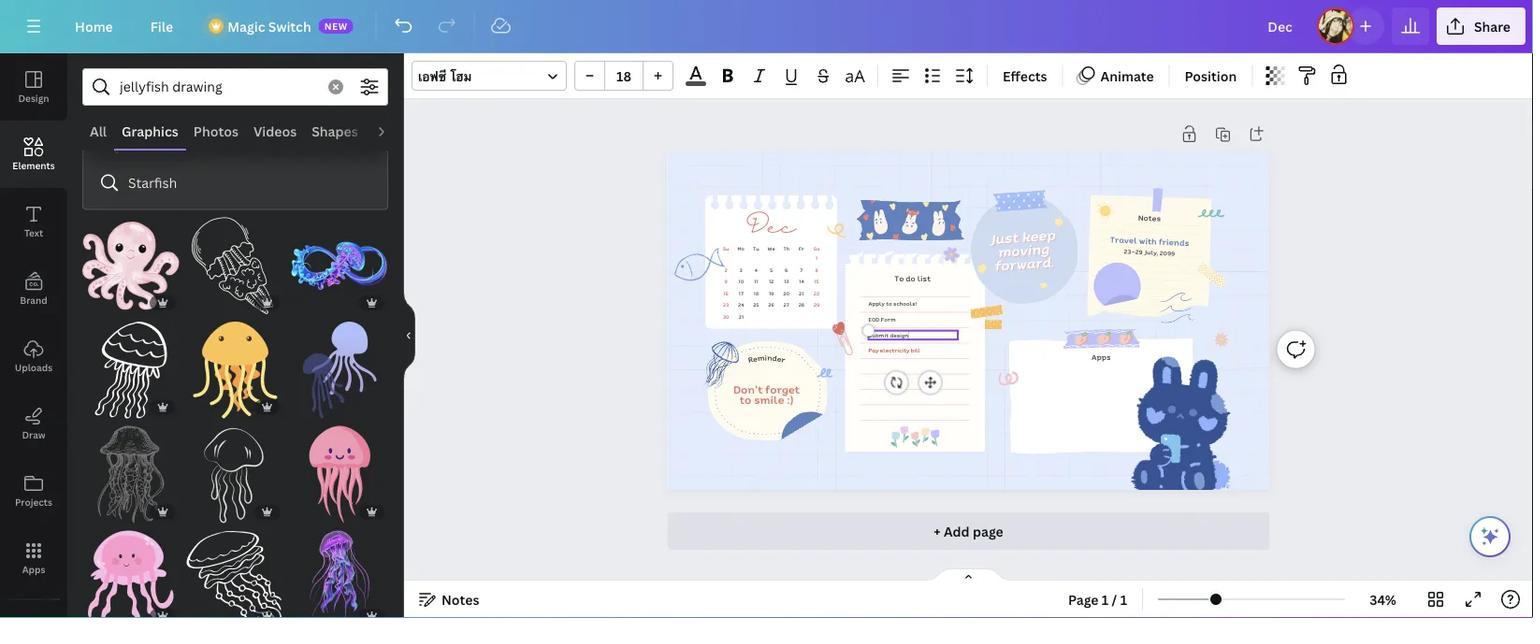 Task type: vqa. For each thing, say whether or not it's contained in the screenshot.
Thanksgiving
no



Task type: locate. For each thing, give the bounding box(es) containing it.
to inside don't forget to smile :)
[[740, 392, 752, 408]]

18
[[754, 290, 759, 297]]

+ add page button
[[668, 513, 1270, 550]]

show pages image
[[924, 568, 1014, 583]]

e left i
[[752, 353, 759, 365]]

e right n
[[776, 353, 783, 365]]

apps inside button
[[22, 563, 45, 576]]

to
[[886, 300, 892, 308], [740, 392, 752, 408]]

don't
[[734, 381, 763, 397]]

0 vertical spatial to
[[886, 300, 892, 308]]

file button
[[135, 7, 188, 45]]

1 horizontal spatial 29
[[1135, 247, 1143, 257]]

design button
[[0, 53, 67, 121]]

home
[[75, 17, 113, 35]]

keep
[[1021, 224, 1056, 247]]

r e m i n d e r
[[747, 352, 787, 366]]

position button
[[1177, 61, 1245, 91]]

to do list
[[895, 272, 931, 284]]

cute jellyfish icon image
[[291, 426, 388, 523]]

7
[[800, 267, 803, 274]]

0 vertical spatial notes
[[1138, 212, 1162, 224]]

main menu bar
[[0, 0, 1533, 53]]

0 vertical spatial 29
[[1135, 247, 1143, 257]]

31
[[739, 313, 744, 321]]

1 vertical spatial to
[[740, 392, 752, 408]]

forget
[[766, 381, 800, 397]]

sa 1 15 29 8 22
[[814, 245, 820, 309]]

13
[[784, 278, 789, 285]]

10
[[739, 278, 744, 285]]

travel
[[1110, 233, 1138, 247]]

1 horizontal spatial to
[[886, 300, 892, 308]]

uploads button
[[0, 323, 67, 390]]

audio image
[[0, 607, 67, 618]]

r
[[747, 353, 755, 366]]

1 vertical spatial apps
[[22, 563, 45, 576]]

shapes
[[312, 122, 358, 140]]

0 horizontal spatial apps
[[22, 563, 45, 576]]

1 vertical spatial notes
[[442, 591, 479, 609]]

None text field
[[869, 330, 958, 340]]

3
[[740, 267, 743, 274]]

risograph cute jellyfish image
[[291, 322, 388, 419]]

projects
[[15, 496, 52, 508]]

เอฟซี โฮม button
[[412, 61, 567, 91]]

0 horizontal spatial notes
[[442, 591, 479, 609]]

magic switch
[[228, 17, 311, 35]]

1 inside "sa 1 15 29 8 22"
[[816, 255, 818, 262]]

29 inside "sa 1 15 29 8 22"
[[814, 301, 820, 309]]

r
[[780, 354, 787, 366]]

1 for page
[[1102, 591, 1109, 609]]

29 down 22
[[814, 301, 820, 309]]

switch
[[268, 17, 311, 35]]

projects button
[[0, 457, 67, 525]]

0 horizontal spatial 29
[[814, 301, 820, 309]]

graphics
[[122, 122, 179, 140]]

22
[[814, 290, 820, 297]]

text
[[24, 226, 43, 239]]

โฮม
[[450, 67, 472, 85]]

submit
[[869, 331, 889, 339]]

0 horizontal spatial to
[[740, 392, 752, 408]]

to right "apply"
[[886, 300, 892, 308]]

– – number field
[[611, 67, 637, 85]]

animate button
[[1071, 61, 1162, 91]]

page 1 / 1
[[1068, 591, 1127, 609]]

medusa hand drawn jellyfish isolated sea creature image
[[82, 426, 179, 523]]

1 for sa
[[816, 255, 818, 262]]

29 inside "travel with friends 23-29 july, 2099"
[[1135, 247, 1143, 257]]

1 left /
[[1102, 591, 1109, 609]]

1
[[816, 255, 818, 262], [1102, 591, 1109, 609], [1120, 591, 1127, 609]]

effects
[[1003, 67, 1047, 85]]

home link
[[60, 7, 128, 45]]

just keep moving forward.
[[989, 224, 1056, 276]]

moving
[[997, 238, 1050, 262]]

electricity
[[880, 346, 910, 355]]

don't forget to smile :)
[[734, 381, 800, 408]]

starfish
[[128, 174, 177, 192]]

5
[[770, 267, 773, 274]]

to inside the apply to schools! eod form
[[886, 300, 892, 308]]

all
[[90, 122, 107, 140]]

14
[[799, 278, 804, 285]]

videos
[[254, 122, 297, 140]]

design
[[18, 92, 49, 104]]

tu 11 25 4 18 we 12 26 5 19
[[753, 245, 775, 309]]

1 right /
[[1120, 591, 1127, 609]]

submit design
[[869, 331, 909, 339]]

draw
[[22, 428, 45, 441]]

new
[[324, 20, 348, 32]]

list
[[91, 89, 380, 201]]

29
[[1135, 247, 1143, 257], [814, 301, 820, 309]]

canva assistant image
[[1479, 526, 1502, 548]]

notes
[[1138, 212, 1162, 224], [442, 591, 479, 609]]

shapes button
[[304, 113, 366, 149]]

seahorse button
[[91, 127, 380, 164]]

design
[[890, 331, 909, 339]]

0 vertical spatial apps
[[1092, 351, 1111, 363]]

fish doodle line art. sea life decoration.hand drawn fish. fish chalk line art. image
[[670, 245, 727, 287]]

videos button
[[246, 113, 304, 149]]

su 9 23 2 16 30 mo
[[723, 245, 745, 321]]

to left smile
[[740, 392, 752, 408]]

th
[[784, 245, 790, 252]]

sa
[[814, 245, 820, 252]]

11
[[754, 278, 759, 285]]

graphics button
[[114, 113, 186, 149]]

29 left july,
[[1135, 247, 1143, 257]]

animate
[[1101, 67, 1154, 85]]

all button
[[82, 113, 114, 149]]

smile
[[754, 392, 785, 408]]

sea wave linear image
[[1160, 293, 1196, 323]]

eod
[[869, 316, 880, 324]]

20
[[784, 290, 790, 297]]

group
[[574, 61, 674, 91], [82, 206, 179, 314], [187, 206, 284, 314], [291, 206, 388, 314], [82, 311, 179, 419], [187, 311, 284, 419], [291, 311, 388, 419], [82, 415, 179, 523], [187, 415, 284, 523], [291, 415, 388, 523], [82, 520, 179, 618], [187, 520, 284, 618], [291, 520, 388, 618]]

1 horizontal spatial 1
[[1102, 591, 1109, 609]]

pink jellyfish image
[[291, 531, 388, 618]]

tu
[[753, 245, 760, 252]]

friends
[[1159, 235, 1190, 249]]

fr
[[799, 245, 804, 252]]

effects button
[[995, 61, 1055, 91]]

to
[[895, 272, 904, 284]]

infinity with glowing jellyfish image
[[291, 217, 388, 314]]

1 down the sa on the right
[[816, 255, 818, 262]]

e
[[752, 353, 759, 365], [776, 353, 783, 365]]

0 horizontal spatial 1
[[816, 255, 818, 262]]

1 vertical spatial 29
[[814, 301, 820, 309]]



Task type: describe. For each thing, give the bounding box(es) containing it.
cute jellyfish illustration image
[[82, 531, 179, 618]]

file
[[150, 17, 173, 35]]

Search elements search field
[[120, 69, 317, 105]]

photos button
[[186, 113, 246, 149]]

apply
[[869, 300, 885, 308]]

side panel tab list
[[0, 53, 67, 618]]

เอฟซี โฮม
[[418, 67, 472, 85]]

2 horizontal spatial 1
[[1120, 591, 1127, 609]]

audio button
[[366, 113, 418, 149]]

9
[[725, 278, 728, 285]]

16
[[724, 290, 729, 297]]

pay electricity bill
[[869, 346, 920, 355]]

+
[[934, 522, 941, 540]]

notes button
[[412, 585, 487, 615]]

Design title text field
[[1253, 7, 1310, 45]]

1 horizontal spatial e
[[776, 353, 783, 365]]

audio
[[373, 122, 411, 140]]

23-
[[1124, 247, 1136, 256]]

12
[[769, 278, 774, 285]]

text button
[[0, 188, 67, 255]]

forward.
[[994, 251, 1055, 276]]

30
[[723, 313, 729, 321]]

34% button
[[1353, 585, 1414, 615]]

21
[[799, 290, 804, 297]]

schools!
[[894, 300, 917, 308]]

17
[[739, 290, 744, 297]]

page
[[973, 522, 1004, 540]]

share
[[1474, 17, 1511, 35]]

2099
[[1160, 248, 1176, 258]]

0 horizontal spatial e
[[752, 353, 759, 365]]

1 horizontal spatial notes
[[1138, 212, 1162, 224]]

magic
[[228, 17, 265, 35]]

hide image
[[403, 291, 415, 381]]

:)
[[787, 392, 794, 408]]

starfish button
[[91, 164, 380, 201]]

page
[[1068, 591, 1099, 609]]

4
[[755, 267, 758, 274]]

none text field containing submit
[[869, 330, 958, 340]]

apply to schools! eod form
[[869, 300, 917, 324]]

2
[[725, 267, 728, 274]]

july,
[[1144, 248, 1159, 257]]

seahorse
[[128, 136, 187, 154]]

notes inside button
[[442, 591, 479, 609]]

#524c4c image
[[686, 82, 706, 86]]

n
[[767, 352, 773, 364]]

with
[[1139, 234, 1157, 248]]

bill
[[911, 346, 920, 355]]

34%
[[1370, 591, 1396, 609]]

/
[[1112, 591, 1117, 609]]

list containing seahorse
[[91, 89, 380, 201]]

we
[[768, 245, 775, 252]]

uploads
[[15, 361, 53, 374]]

28
[[799, 301, 805, 309]]

elements
[[12, 159, 55, 172]]

1 horizontal spatial apps
[[1092, 351, 1111, 363]]

26
[[769, 301, 775, 309]]

6
[[785, 267, 788, 274]]

25
[[753, 301, 759, 309]]

#524c4c image
[[686, 82, 706, 86]]

just
[[989, 227, 1019, 249]]

do
[[906, 272, 916, 284]]

squid sea animal cute doodle image
[[82, 217, 179, 314]]

dec
[[747, 213, 796, 242]]

draw button
[[0, 390, 67, 457]]

pay
[[869, 346, 879, 355]]

mo
[[738, 245, 745, 252]]

form
[[881, 316, 896, 324]]

yellow jellyfish illustration image
[[187, 322, 284, 419]]

cute pastel hand drawn doodle line image
[[826, 218, 852, 243]]

apps button
[[0, 525, 67, 592]]

photos
[[193, 122, 239, 140]]

10 24 3 17 31
[[738, 267, 744, 321]]

8
[[815, 267, 818, 274]]

jellyfish doodle line art image
[[691, 338, 747, 394]]

27
[[784, 301, 790, 309]]

add
[[944, 522, 970, 540]]



